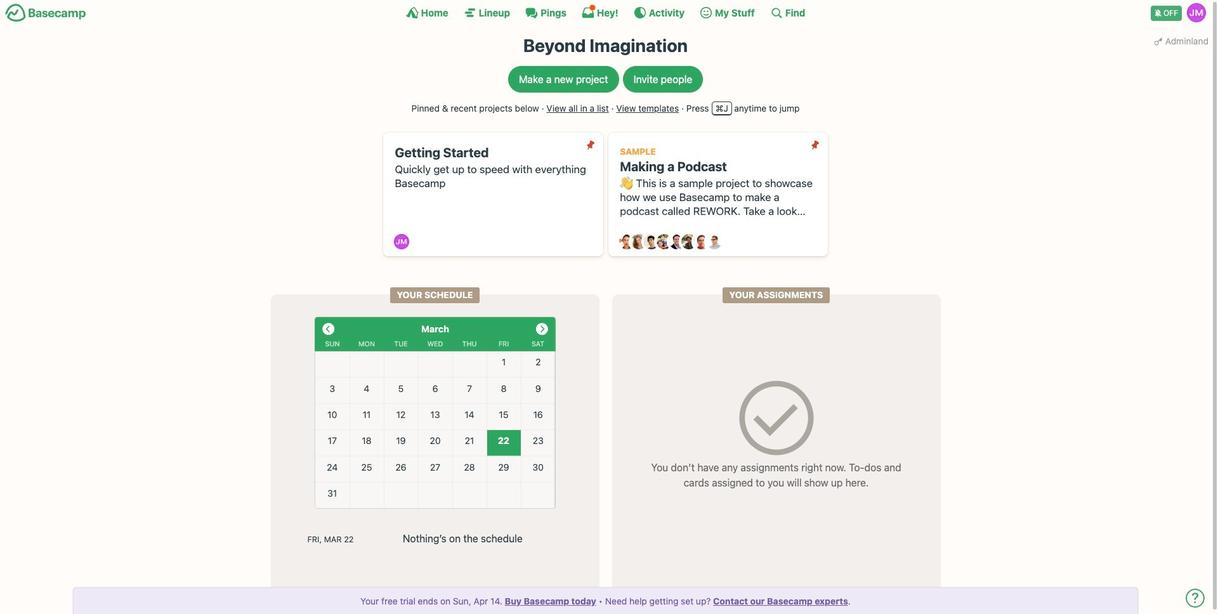 Task type: vqa. For each thing, say whether or not it's contained in the screenshot.
Sarah Silvers icon
no



Task type: locate. For each thing, give the bounding box(es) containing it.
jer mill image
[[1188, 3, 1207, 22], [394, 234, 409, 250]]

0 vertical spatial jer mill image
[[1188, 3, 1207, 22]]

steve marsh image
[[694, 234, 710, 250]]

jennifer young image
[[657, 234, 672, 250]]

nicole katz image
[[682, 234, 697, 250]]

0 horizontal spatial jer mill image
[[394, 234, 409, 250]]

josh fiske image
[[669, 234, 685, 250]]

cheryl walters image
[[632, 234, 647, 250]]

keyboard shortcut: ⌘ + / image
[[771, 6, 783, 19]]

annie bryan image
[[619, 234, 635, 250]]

1 horizontal spatial jer mill image
[[1188, 3, 1207, 22]]

1 vertical spatial jer mill image
[[394, 234, 409, 250]]



Task type: describe. For each thing, give the bounding box(es) containing it.
jared davis image
[[644, 234, 660, 250]]

switch accounts image
[[5, 3, 86, 23]]

victor cooper image
[[707, 234, 722, 250]]

main element
[[0, 0, 1212, 25]]

jer mill image inside main element
[[1188, 3, 1207, 22]]



